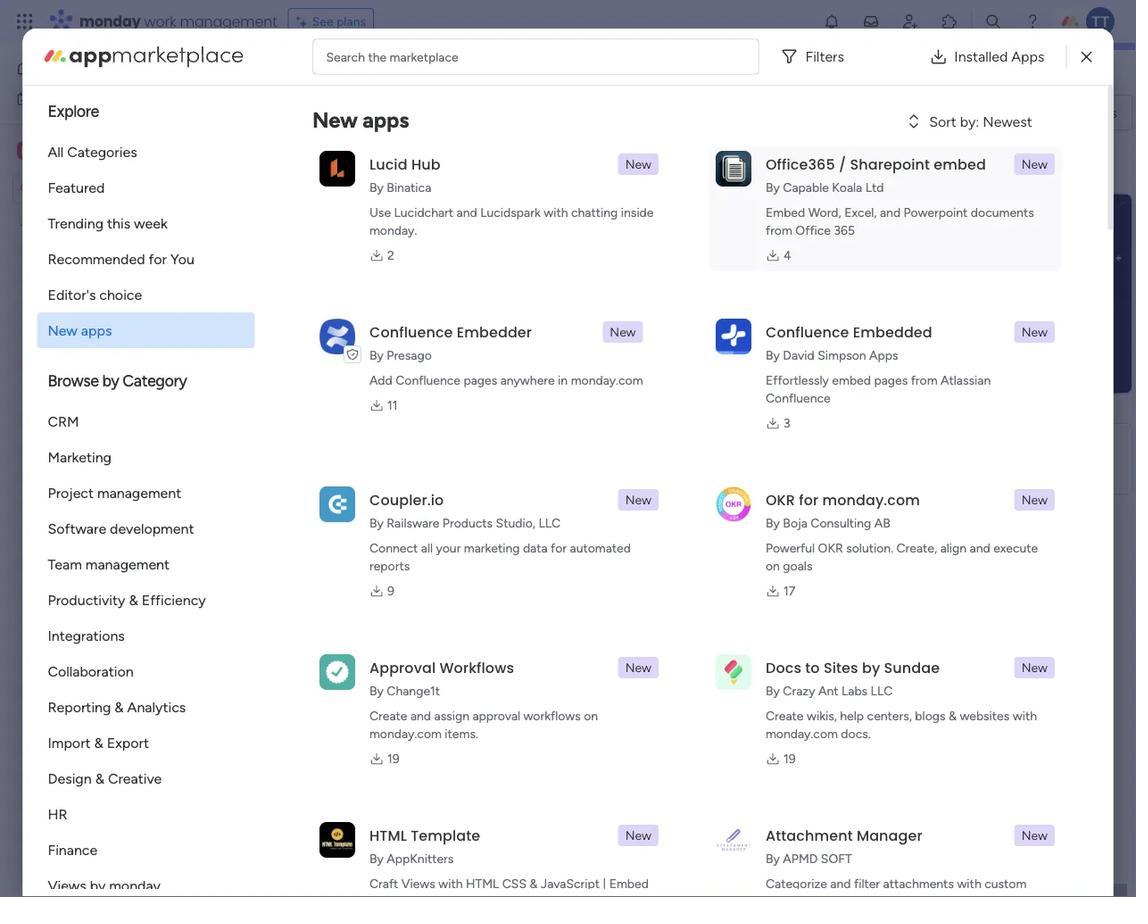Task type: describe. For each thing, give the bounding box(es) containing it.
inbox image
[[863, 13, 881, 30]]

confluence inside effortlessly embed pages from atlassian confluence
[[766, 391, 831, 406]]

templates
[[429, 351, 485, 366]]

html template
[[369, 826, 480, 846]]

work up apps marketplace image at the top of the page
[[144, 11, 176, 31]]

products
[[442, 516, 493, 531]]

binatica
[[387, 180, 431, 195]]

plans
[[337, 14, 366, 29]]

workflows
[[523, 709, 581, 724]]

anywhere
[[500, 373, 555, 388]]

work inside welcome to work management
[[299, 107, 362, 141]]

powerful
[[766, 541, 815, 556]]

align
[[941, 541, 967, 556]]

with inside craft views with html css & javascript | embed anything
[[438, 877, 463, 892]]

to up crazy
[[805, 658, 820, 678]]

ant
[[818, 684, 839, 699]]

all inside manage and run all aspects of your work in one unified place. from everyday tasks, to advanced projects, and processes, monday work management allows you to connect the dots, work smarter, and achieve shared goals.
[[355, 271, 367, 286]]

week
[[134, 215, 168, 232]]

browse
[[48, 372, 99, 391]]

0 horizontal spatial apps
[[869, 348, 899, 363]]

by:
[[960, 113, 980, 130]]

0 horizontal spatial html
[[369, 826, 407, 846]]

attachment
[[766, 826, 853, 846]]

monday.com up ab
[[823, 490, 920, 510]]

by for confluence embedded
[[766, 348, 780, 363]]

from inside embed word, excel, and powerpoint documents from office 365
[[766, 223, 792, 238]]

approval
[[472, 709, 520, 724]]

1 vertical spatial in
[[558, 373, 568, 388]]

run
[[334, 271, 352, 286]]

0 vertical spatial monday
[[79, 11, 141, 31]]

project for project management
[[48, 484, 94, 501]]

app logo image for html
[[319, 822, 355, 858]]

import & export
[[48, 735, 149, 752]]

installed
[[955, 48, 1009, 65]]

to right 'tasks,'
[[725, 271, 737, 286]]

okr inside powerful okr solution. create, align and execute on goals
[[818, 541, 843, 556]]

by binatica
[[369, 180, 431, 195]]

by for category
[[102, 372, 119, 391]]

new for coupler.io
[[625, 493, 651, 508]]

confluence up 'presago'
[[369, 322, 453, 342]]

approval workflows
[[369, 658, 514, 678]]

my work
[[39, 91, 87, 106]]

new for html template
[[625, 828, 651, 844]]

by capable koala ltd
[[766, 180, 884, 195]]

manage
[[263, 271, 307, 286]]

trending
[[48, 215, 104, 232]]

effortlessly embed pages from atlassian confluence
[[766, 373, 991, 406]]

browse by category
[[48, 372, 187, 391]]

hr
[[48, 806, 67, 823]]

productivity
[[48, 592, 126, 609]]

new for lucid hub
[[625, 157, 651, 172]]

all inside the connect all your marketing data for automated reports
[[421, 541, 433, 556]]

add confluence pages anywhere in monday.com
[[369, 373, 643, 388]]

19 for approval
[[387, 752, 399, 767]]

use
[[369, 205, 391, 220]]

4
[[784, 248, 791, 263]]

for for you
[[149, 251, 167, 267]]

assign
[[434, 709, 469, 724]]

dapulse x slim image
[[1082, 46, 1093, 67]]

and down processes,
[[394, 309, 415, 324]]

app logo image down projects, on the top left
[[319, 319, 355, 354]]

manage and run all aspects of your work in one unified place. from everyday tasks, to advanced projects, and processes, monday work management allows you to connect the dots, work smarter, and achieve shared goals.
[[263, 271, 737, 324]]

blogs
[[915, 709, 946, 724]]

effortlessly
[[766, 373, 829, 388]]

select product image
[[16, 13, 34, 30]]

monday.
[[369, 223, 417, 238]]

1 horizontal spatial embed
[[934, 154, 986, 174]]

productivity & efficiency
[[48, 592, 206, 609]]

with inside the create wikis, help centers, blogs & websites with monday.com docs.
[[1013, 709, 1037, 724]]

integrations
[[48, 627, 125, 644]]

css
[[502, 877, 527, 892]]

work up goals.
[[507, 290, 534, 305]]

template
[[410, 826, 480, 846]]

team management
[[48, 556, 170, 573]]

notifications image
[[823, 13, 841, 30]]

views inside craft views with html css & javascript | embed anything
[[401, 877, 435, 892]]

monday.com inside the create wikis, help centers, blogs & websites with monday.com docs.
[[766, 727, 838, 742]]

to right you
[[675, 290, 687, 305]]

my work button
[[11, 84, 192, 113]]

one
[[503, 271, 524, 286]]

product
[[450, 223, 508, 243]]

my
[[39, 91, 56, 106]]

new for docs to sites by sundae
[[1022, 660, 1048, 676]]

|
[[603, 877, 606, 892]]

workspace image
[[17, 141, 35, 160]]

analytics
[[127, 699, 186, 716]]

finance
[[48, 842, 98, 859]]

marketing
[[464, 541, 520, 556]]

everyday
[[636, 271, 687, 286]]

app logo image for lucid
[[319, 151, 355, 186]]

add
[[369, 373, 392, 388]]

monday work management
[[79, 11, 277, 31]]

& for efficiency
[[129, 592, 138, 609]]

lucid hub
[[369, 154, 440, 174]]

soft
[[821, 852, 852, 867]]

app logo image left coupler.io
[[319, 486, 355, 522]]

app logo image for approval
[[319, 654, 355, 690]]

embed inside effortlessly embed pages from atlassian confluence
[[832, 373, 871, 388]]

llc for docs to sites by sundae
[[871, 684, 893, 699]]

hub
[[411, 154, 440, 174]]

by for monday
[[90, 877, 106, 894]]

and inside create and assign approval workflows on monday.com items.
[[410, 709, 431, 724]]

team
[[48, 556, 82, 573]]

word,
[[808, 205, 841, 220]]

powerpoint
[[904, 205, 968, 220]]

software development
[[48, 520, 194, 537]]

you
[[651, 290, 672, 305]]

for inside the connect all your marketing data for automated reports
[[551, 541, 567, 556]]

aspects
[[370, 271, 414, 286]]

with inside categorize and filter attachments with custom labels.
[[957, 877, 982, 892]]

and left run
[[310, 271, 331, 286]]

boja
[[783, 516, 808, 531]]

work right my
[[60, 91, 87, 106]]

reporting & analytics
[[48, 699, 186, 716]]

& for export
[[94, 735, 103, 752]]

projects,
[[320, 290, 369, 305]]

labels.
[[766, 894, 800, 898]]

category
[[123, 372, 187, 391]]

by presago
[[369, 348, 432, 363]]

work up run
[[313, 223, 348, 243]]

9
[[387, 584, 394, 599]]

marketplace
[[390, 49, 459, 64]]

pages for embedded
[[874, 373, 908, 388]]

2
[[387, 248, 394, 263]]

by for attachment manager
[[766, 852, 780, 867]]

lucidspark
[[480, 205, 541, 220]]

the inside manage and run all aspects of your work in one unified place. from everyday tasks, to advanced projects, and processes, monday work management allows you to connect the dots, work smarter, and achieve shared goals.
[[263, 309, 281, 324]]

1 vertical spatial by
[[862, 658, 880, 678]]

11
[[387, 398, 397, 413]]

project for project management
[[42, 222, 82, 237]]

for for monday.com
[[799, 490, 819, 510]]

main workspace
[[41, 142, 146, 159]]

crm
[[48, 413, 79, 430]]

installed apps
[[955, 48, 1045, 65]]

coupler.io
[[369, 490, 444, 510]]



Task type: locate. For each thing, give the bounding box(es) containing it.
0 horizontal spatial on
[[584, 709, 598, 724]]

from left atlassian
[[911, 373, 938, 388]]

create for docs
[[766, 709, 804, 724]]

help image
[[1024, 13, 1042, 30]]

1 horizontal spatial llc
[[871, 684, 893, 699]]

app logo image for attachment
[[716, 822, 751, 858]]

in left "one"
[[490, 271, 500, 286]]

1 horizontal spatial all
[[421, 541, 433, 556]]

views down the appknitters
[[401, 877, 435, 892]]

work down smarter,
[[322, 351, 349, 366]]

by down docs
[[766, 684, 780, 699]]

by right browse
[[102, 372, 119, 391]]

confluence down effortlessly
[[766, 391, 831, 406]]

the down advanced
[[263, 309, 281, 324]]

app logo image left lucid
[[319, 151, 355, 186]]

1 19 from the left
[[387, 752, 399, 767]]

17
[[784, 584, 796, 599]]

0 horizontal spatial apps
[[81, 322, 112, 339]]

embed down by:
[[934, 154, 986, 174]]

create down crazy
[[766, 709, 804, 724]]

new for approval workflows
[[625, 660, 651, 676]]

0 horizontal spatial embed
[[832, 373, 871, 388]]

0 vertical spatial by
[[102, 372, 119, 391]]

sites
[[824, 658, 858, 678]]

new for attachment manager
[[1022, 828, 1048, 844]]

pages for embedder
[[463, 373, 497, 388]]

1 vertical spatial on
[[584, 709, 598, 724]]

1 horizontal spatial new apps
[[312, 107, 409, 133]]

embed inside craft views with html css & javascript | embed anything
[[609, 877, 649, 892]]

by crazy ant labs llc
[[766, 684, 893, 699]]

all
[[355, 271, 367, 286], [421, 541, 433, 556]]

newest
[[983, 113, 1033, 130]]

help
[[840, 709, 864, 724]]

0 vertical spatial okr
[[766, 490, 795, 510]]

2 vertical spatial monday
[[109, 877, 161, 894]]

filters button
[[774, 39, 859, 75]]

workspace
[[76, 142, 146, 159]]

okr down 'by boja consulting ab'
[[818, 541, 843, 556]]

1 horizontal spatial 19
[[784, 752, 796, 767]]

0 vertical spatial for
[[149, 251, 167, 267]]

app logo image down connect in the top right of the page
[[716, 319, 751, 354]]

crazy
[[783, 684, 815, 699]]

with down the appknitters
[[438, 877, 463, 892]]

app logo image
[[319, 151, 355, 186], [716, 151, 751, 186], [319, 319, 355, 354], [716, 319, 751, 354], [319, 486, 355, 522], [716, 486, 751, 522], [319, 654, 355, 690], [716, 654, 751, 690], [319, 822, 355, 858], [716, 822, 751, 858]]

and inside categorize and filter attachments with custom labels.
[[830, 877, 851, 892]]

achieve
[[418, 309, 461, 324]]

apps inside installed apps button
[[1012, 48, 1045, 65]]

0 vertical spatial on
[[766, 559, 780, 574]]

all right run
[[355, 271, 367, 286]]

all down railsware
[[421, 541, 433, 556]]

okr for monday.com
[[766, 490, 920, 510]]

with inside use lucidchart and lucidspark with chatting inside monday.
[[544, 205, 568, 220]]

explore up workspace selection element
[[48, 102, 99, 121]]

sundae
[[884, 658, 940, 678]]

views down finance
[[48, 877, 86, 894]]

0 vertical spatial apps
[[362, 107, 409, 133]]

new for okr for monday.com
[[1022, 493, 1048, 508]]

& right blogs
[[949, 709, 957, 724]]

on inside create and assign approval workflows on monday.com items.
[[584, 709, 598, 724]]

explore for explore work management templates
[[277, 351, 319, 366]]

app logo image for okr
[[716, 486, 751, 522]]

by left david on the right top of the page
[[766, 348, 780, 363]]

in right anywhere
[[558, 373, 568, 388]]

inside
[[621, 205, 654, 220]]

2 pages from the left
[[874, 373, 908, 388]]

with right websites
[[1013, 709, 1037, 724]]

1 vertical spatial embed
[[832, 373, 871, 388]]

1 vertical spatial from
[[911, 373, 938, 388]]

0 vertical spatial in
[[490, 271, 500, 286]]

embedder
[[457, 322, 532, 342]]

welcome
[[299, 94, 359, 111]]

create for approval
[[369, 709, 407, 724]]

explore for explore
[[48, 102, 99, 121]]

and inside use lucidchart and lucidspark with chatting inside monday.
[[456, 205, 477, 220]]

in inside manage and run all aspects of your work in one unified place. from everyday tasks, to advanced projects, and processes, monday work management allows you to connect the dots, work smarter, and achieve shared goals.
[[490, 271, 500, 286]]

apps down 'embedded'
[[869, 348, 899, 363]]

llc for coupler.io
[[538, 516, 560, 531]]

management inside welcome to work management
[[369, 107, 539, 141]]

and right align
[[970, 541, 991, 556]]

project management list box
[[0, 211, 228, 486]]

connect
[[369, 541, 418, 556]]

embed
[[934, 154, 986, 174], [832, 373, 871, 388]]

your inside the connect all your marketing data for automated reports
[[436, 541, 461, 556]]

workflows
[[439, 658, 514, 678]]

0 horizontal spatial all
[[355, 271, 367, 286]]

app logo image for office365
[[716, 151, 751, 186]]

trending this week
[[48, 215, 168, 232]]

pages inside effortlessly embed pages from atlassian confluence
[[874, 373, 908, 388]]

19 down by change1t
[[387, 752, 399, 767]]

0 horizontal spatial views
[[48, 877, 86, 894]]

explore down dots,
[[277, 351, 319, 366]]

connect
[[690, 290, 737, 305]]

execute
[[994, 541, 1038, 556]]

by for coupler.io
[[369, 516, 383, 531]]

by up labs
[[862, 658, 880, 678]]

0 vertical spatial apps
[[1012, 48, 1045, 65]]

0 vertical spatial html
[[369, 826, 407, 846]]

1 horizontal spatial apps
[[362, 107, 409, 133]]

on inside powerful okr solution. create, align and execute on goals
[[766, 559, 780, 574]]

1 vertical spatial explore
[[277, 351, 319, 366]]

software
[[48, 520, 106, 537]]

1 horizontal spatial embed
[[766, 205, 805, 220]]

by left boja
[[766, 516, 780, 531]]

1 horizontal spatial apps
[[1012, 48, 1045, 65]]

0 horizontal spatial create
[[369, 709, 407, 724]]

html inside craft views with html css & javascript | embed anything
[[466, 877, 499, 892]]

0 horizontal spatial explore
[[48, 102, 99, 121]]

and inside powerful okr solution. create, align and execute on goals
[[970, 541, 991, 556]]

0 horizontal spatial the
[[263, 309, 281, 324]]

your down by railsware products studio, llc on the bottom left
[[436, 541, 461, 556]]

embed inside embed word, excel, and powerpoint documents from office 365
[[766, 205, 805, 220]]

import
[[48, 735, 91, 752]]

by up 'use'
[[369, 180, 383, 195]]

0 horizontal spatial new apps
[[48, 322, 112, 339]]

0 vertical spatial the
[[368, 49, 387, 64]]

0 vertical spatial embed
[[934, 154, 986, 174]]

from up 4
[[766, 223, 792, 238]]

office
[[796, 223, 831, 238]]

1 vertical spatial the
[[263, 309, 281, 324]]

apmd
[[783, 852, 818, 867]]

export
[[107, 735, 149, 752]]

1 vertical spatial monday
[[459, 290, 504, 305]]

apps down help image
[[1012, 48, 1045, 65]]

by down approval
[[369, 684, 383, 699]]

creative
[[108, 770, 162, 787]]

1 horizontal spatial for
[[551, 541, 567, 556]]

create inside create and assign approval workflows on monday.com items.
[[369, 709, 407, 724]]

david
[[783, 348, 815, 363]]

the right search
[[368, 49, 387, 64]]

main
[[41, 142, 72, 159]]

0 horizontal spatial pages
[[463, 373, 497, 388]]

0 horizontal spatial llc
[[538, 516, 560, 531]]

and inside embed word, excel, and powerpoint documents from office 365
[[880, 205, 901, 220]]

embed down simpson
[[832, 373, 871, 388]]

monday.com down by change1t
[[369, 727, 442, 742]]

docs
[[766, 658, 802, 678]]

create and assign approval workflows on monday.com items.
[[369, 709, 598, 742]]

1 horizontal spatial okr
[[818, 541, 843, 556]]

manager
[[857, 826, 923, 846]]

to right welcome
[[363, 94, 376, 111]]

for left the "you"
[[149, 251, 167, 267]]

0 vertical spatial embed
[[766, 205, 805, 220]]

categorize
[[766, 877, 827, 892]]

app logo image left boja
[[716, 486, 751, 522]]

work
[[144, 11, 176, 31], [60, 91, 87, 106], [299, 107, 362, 141], [313, 223, 348, 243], [460, 271, 487, 286], [507, 290, 534, 305], [315, 309, 342, 324], [322, 351, 349, 366]]

apps marketplace image
[[44, 46, 243, 67]]

2 create from the left
[[766, 709, 804, 724]]

place.
[[569, 271, 601, 286]]

invite members image
[[902, 13, 920, 30]]

smarter,
[[345, 309, 391, 324]]

on left goals
[[766, 559, 780, 574]]

simpson
[[818, 348, 866, 363]]

by for office365 / sharepoint embed
[[766, 180, 780, 195]]

to
[[363, 94, 376, 111], [725, 271, 737, 286], [675, 290, 687, 305], [805, 658, 820, 678]]

confluence up david on the right top of the page
[[766, 322, 849, 342]]

19 for docs
[[784, 752, 796, 767]]

attachments
[[883, 877, 954, 892]]

embed word, excel, and powerpoint documents from office 365
[[766, 205, 1034, 238]]

explore inside button
[[277, 351, 319, 366]]

from inside effortlessly embed pages from atlassian confluence
[[911, 373, 938, 388]]

html left css
[[466, 877, 499, 892]]

Search in workspace field
[[38, 179, 149, 199]]

with left custom
[[957, 877, 982, 892]]

1 horizontal spatial from
[[911, 373, 938, 388]]

by for approval workflows
[[369, 684, 383, 699]]

1 pages from the left
[[463, 373, 497, 388]]

work down projects, on the top left
[[315, 309, 342, 324]]

& for analytics
[[115, 699, 124, 716]]

use lucidchart and lucidspark with chatting inside monday.
[[369, 205, 654, 238]]

presago
[[387, 348, 432, 363]]

& right design
[[95, 770, 104, 787]]

app logo image left apmd
[[716, 822, 751, 858]]

workspace selection element
[[17, 140, 149, 161]]

0 vertical spatial new apps
[[312, 107, 409, 133]]

apps down editor's choice
[[81, 322, 112, 339]]

new
[[312, 107, 357, 133], [625, 157, 651, 172], [1022, 157, 1048, 172], [48, 322, 78, 339], [610, 325, 636, 340], [1022, 325, 1048, 340], [625, 493, 651, 508], [1022, 493, 1048, 508], [625, 660, 651, 676], [1022, 660, 1048, 676], [625, 828, 651, 844], [1022, 828, 1048, 844]]

0 vertical spatial llc
[[538, 516, 560, 531]]

app logo image left office365 at top
[[716, 151, 751, 186]]

project up software
[[48, 484, 94, 501]]

atlassian
[[941, 373, 991, 388]]

create down by change1t
[[369, 709, 407, 724]]

management inside button
[[352, 351, 426, 366]]

apps image
[[941, 13, 959, 30]]

and down aspects
[[372, 290, 393, 305]]

by for html template
[[369, 852, 383, 867]]

& for creative
[[95, 770, 104, 787]]

shared
[[464, 309, 501, 324]]

by david simpson apps
[[766, 348, 899, 363]]

search
[[326, 49, 365, 64]]

by up add
[[369, 348, 383, 363]]

1 vertical spatial for
[[799, 490, 819, 510]]

management inside manage and run all aspects of your work in one unified place. from everyday tasks, to advanced projects, and processes, monday work management allows you to connect the dots, work smarter, and achieve shared goals.
[[537, 290, 611, 305]]

with left 'chatting'
[[544, 205, 568, 220]]

1 create from the left
[[369, 709, 407, 724]]

19 down crazy
[[784, 752, 796, 767]]

1 horizontal spatial in
[[558, 373, 568, 388]]

monday.com
[[571, 373, 643, 388], [823, 490, 920, 510], [369, 727, 442, 742], [766, 727, 838, 742]]

project inside list box
[[42, 222, 82, 237]]

reporting
[[48, 699, 111, 716]]

appknitters
[[387, 852, 454, 867]]

1 vertical spatial all
[[421, 541, 433, 556]]

0 horizontal spatial in
[[490, 271, 500, 286]]

0 horizontal spatial from
[[766, 223, 792, 238]]

& right css
[[530, 877, 538, 892]]

embed right |
[[609, 877, 649, 892]]

& up export on the bottom
[[115, 699, 124, 716]]

pages
[[463, 373, 497, 388], [874, 373, 908, 388]]

work up shared
[[460, 271, 487, 286]]

anything
[[369, 894, 418, 898]]

embedded
[[853, 322, 933, 342]]

1 horizontal spatial pages
[[874, 373, 908, 388]]

craft
[[369, 877, 398, 892]]

0 vertical spatial explore
[[48, 102, 99, 121]]

app logo image left approval
[[319, 654, 355, 690]]

1 horizontal spatial create
[[766, 709, 804, 724]]

app logo image for docs
[[716, 654, 751, 690]]

& inside the create wikis, help centers, blogs & websites with monday.com docs.
[[949, 709, 957, 724]]

by left the capable on the top of the page
[[766, 180, 780, 195]]

0 horizontal spatial 19
[[387, 752, 399, 767]]

0 vertical spatial from
[[766, 223, 792, 238]]

members
[[1058, 104, 1118, 121]]

2 vertical spatial by
[[90, 877, 106, 894]]

create inside the create wikis, help centers, blogs & websites with monday.com docs.
[[766, 709, 804, 724]]

advanced
[[263, 290, 317, 305]]

pages down 'embedded'
[[874, 373, 908, 388]]

solution.
[[846, 541, 894, 556]]

1 horizontal spatial on
[[766, 559, 780, 574]]

data
[[523, 541, 548, 556]]

to inside welcome to work management
[[363, 94, 376, 111]]

1 horizontal spatial html
[[466, 877, 499, 892]]

llc up data
[[538, 516, 560, 531]]

by for okr for monday.com
[[766, 516, 780, 531]]

19
[[387, 752, 399, 767], [784, 752, 796, 767]]

1 vertical spatial new apps
[[48, 322, 112, 339]]

home
[[41, 60, 75, 75]]

processes,
[[396, 290, 456, 305]]

1 vertical spatial apps
[[869, 348, 899, 363]]

1 vertical spatial project
[[48, 484, 94, 501]]

change1t
[[387, 684, 440, 699]]

installed apps button
[[916, 39, 1060, 75]]

capable
[[783, 180, 829, 195]]

2 horizontal spatial for
[[799, 490, 819, 510]]

1 vertical spatial okr
[[818, 541, 843, 556]]

and up product
[[456, 205, 477, 220]]

monday inside manage and run all aspects of your work in one unified place. from everyday tasks, to advanced projects, and processes, monday work management allows you to connect the dots, work smarter, and achieve shared goals.
[[459, 290, 504, 305]]

by for docs to sites by sundae
[[766, 684, 780, 699]]

work down search
[[299, 107, 362, 141]]

and down ltd
[[880, 205, 901, 220]]

1 vertical spatial apps
[[81, 322, 112, 339]]

terry turtle image
[[1087, 7, 1115, 36]]

see plans button
[[288, 8, 374, 35]]

view members
[[1023, 104, 1118, 121]]

app logo image for confluence
[[716, 319, 751, 354]]

2 vertical spatial for
[[551, 541, 567, 556]]

confluence down 'presago'
[[395, 373, 460, 388]]

monday.com down wikis,
[[766, 727, 838, 742]]

pages down the templates
[[463, 373, 497, 388]]

new for office365 / sharepoint embed
[[1022, 157, 1048, 172]]

0 vertical spatial your
[[432, 271, 457, 286]]

consulting
[[811, 516, 871, 531]]

new for confluence embedded
[[1022, 325, 1048, 340]]

sharepoint
[[850, 154, 930, 174]]

design & creative
[[48, 770, 162, 787]]

search everything image
[[985, 13, 1003, 30]]

monday.com right anywhere
[[571, 373, 643, 388]]

by for lucid hub
[[369, 180, 383, 195]]

new apps down editor's
[[48, 322, 112, 339]]

1 vertical spatial embed
[[609, 877, 649, 892]]

by for confluence embedder
[[369, 348, 383, 363]]

and down the soft
[[830, 877, 851, 892]]

for right data
[[551, 541, 567, 556]]

1 vertical spatial your
[[436, 541, 461, 556]]

choice
[[99, 286, 142, 303]]

llc up centers, in the bottom right of the page
[[871, 684, 893, 699]]

& inside craft views with html css & javascript | embed anything
[[530, 877, 538, 892]]

project down featured
[[42, 222, 82, 237]]

by left apmd
[[766, 852, 780, 867]]

2 19 from the left
[[784, 752, 796, 767]]

embed down the capable on the top of the page
[[766, 205, 805, 220]]

& left export on the bottom
[[94, 735, 103, 752]]

monday.com inside create and assign approval workflows on monday.com items.
[[369, 727, 442, 742]]

1 horizontal spatial views
[[401, 877, 435, 892]]

0 vertical spatial all
[[355, 271, 367, 286]]

0 horizontal spatial for
[[149, 251, 167, 267]]

app logo image left by appknitters
[[319, 822, 355, 858]]

explore work management templates button
[[263, 344, 499, 372]]

for up boja
[[799, 490, 819, 510]]

0 vertical spatial project
[[42, 222, 82, 237]]

by change1t
[[369, 684, 440, 699]]

your right of
[[432, 271, 457, 286]]

by up connect at the bottom left of page
[[369, 516, 383, 531]]

automated
[[570, 541, 631, 556]]

1 vertical spatial llc
[[871, 684, 893, 699]]

featured
[[48, 179, 105, 196]]

and down change1t
[[410, 709, 431, 724]]

project
[[42, 222, 82, 237], [48, 484, 94, 501]]

your inside manage and run all aspects of your work in one unified place. from everyday tasks, to advanced projects, and processes, monday work management allows you to connect the dots, work smarter, and achieve shared goals.
[[432, 271, 457, 286]]

views by monday
[[48, 877, 161, 894]]

1 horizontal spatial explore
[[277, 351, 319, 366]]

on right workflows
[[584, 709, 598, 724]]

0 horizontal spatial embed
[[609, 877, 649, 892]]

option
[[0, 213, 228, 217]]

app logo image left docs
[[716, 654, 751, 690]]

0 horizontal spatial okr
[[766, 490, 795, 510]]

by up 'craft' at the left of the page
[[369, 852, 383, 867]]

1 horizontal spatial the
[[368, 49, 387, 64]]

wikis,
[[807, 709, 837, 724]]

sort by: newest
[[929, 113, 1033, 130]]

of
[[417, 271, 429, 286]]

by boja consulting ab
[[766, 516, 891, 531]]

by down finance
[[90, 877, 106, 894]]

html up by appknitters
[[369, 826, 407, 846]]

new for confluence embedder
[[610, 325, 636, 340]]

new apps up lucid
[[312, 107, 409, 133]]

1 vertical spatial html
[[466, 877, 499, 892]]



Task type: vqa. For each thing, say whether or not it's contained in the screenshot.
"2" image
no



